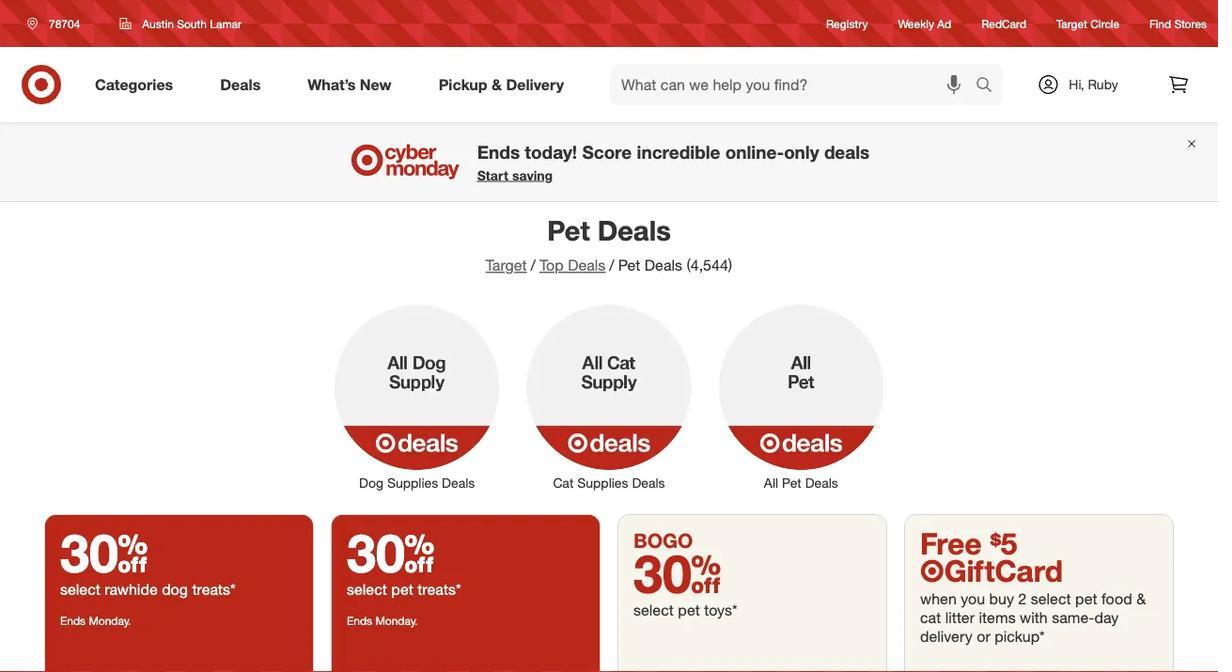 Task type: vqa. For each thing, say whether or not it's contained in the screenshot.
Sea Cuisine link for Sea Cuisine Tortilla Crusted Tilapia - Frozen - 9oz
no



Task type: describe. For each thing, give the bounding box(es) containing it.
ad
[[937, 16, 951, 30]]

30 for 30 select pet treats*
[[347, 521, 435, 585]]

30 select pet treats*
[[347, 521, 461, 598]]

1 horizontal spatial pet
[[678, 601, 700, 619]]

score
[[582, 141, 632, 163]]

78704 button
[[15, 7, 100, 40]]

cat
[[920, 608, 941, 627]]

registry link
[[826, 15, 868, 32]]

pickup
[[439, 75, 487, 94]]

redcard
[[982, 16, 1026, 30]]

categories
[[95, 75, 173, 94]]

target cyber monday image for 30 select pet treats*
[[332, 661, 600, 672]]

supplies for cat
[[577, 475, 628, 491]]

delivery
[[920, 627, 973, 645]]

bogo
[[634, 528, 693, 552]]

1 vertical spatial pet
[[618, 256, 640, 274]]

select inside 30 select rawhide dog treats*
[[60, 580, 100, 598]]

austin south lamar
[[142, 16, 242, 31]]

pet deals target / top deals / pet deals (4,544)
[[486, 213, 732, 274]]

deals up top deals link
[[598, 213, 671, 247]]

stores
[[1174, 16, 1207, 30]]

dog
[[162, 580, 188, 598]]

same-
[[1052, 608, 1095, 627]]

target inside the pet deals target / top deals / pet deals (4,544)
[[486, 256, 527, 274]]

what's new link
[[292, 64, 415, 105]]

find
[[1150, 16, 1171, 30]]

30 select rawhide dog treats*
[[60, 521, 236, 598]]

$5
[[990, 525, 1017, 561]]

What can we help you find? suggestions appear below search field
[[610, 64, 980, 105]]

cat supplies deals
[[553, 475, 665, 491]]

2 / from the left
[[609, 256, 614, 274]]

weekly ad link
[[898, 15, 951, 32]]

find stores
[[1150, 16, 1207, 30]]

find stores link
[[1150, 15, 1207, 32]]

¬giftcard
[[920, 553, 1063, 589]]

food
[[1102, 589, 1132, 608]]

monday. for 30 select pet treats*
[[375, 614, 418, 628]]

deals right dog
[[442, 475, 475, 491]]

1 horizontal spatial target
[[1057, 16, 1087, 30]]

deals link
[[204, 64, 284, 105]]

1 / from the left
[[531, 256, 536, 274]]

weekly ad
[[898, 16, 951, 30]]

deals down lamar
[[220, 75, 261, 94]]

0 horizontal spatial &
[[492, 75, 502, 94]]

incredible
[[637, 141, 720, 163]]

with
[[1020, 608, 1048, 627]]

ends monday. for 30 select pet treats*
[[347, 614, 418, 628]]

new
[[360, 75, 392, 94]]

circle
[[1091, 16, 1120, 30]]

deals
[[824, 141, 870, 163]]

buy
[[989, 589, 1014, 608]]

toys*
[[704, 601, 738, 619]]

free $5 ¬giftcard when you buy 2 select pet food & cat litter items with same-day delivery or pickup*
[[920, 525, 1146, 645]]

saving
[[512, 167, 553, 183]]

& inside free $5 ¬giftcard when you buy 2 select pet food & cat litter items with same-day delivery or pickup*
[[1137, 589, 1146, 608]]

top
[[539, 256, 564, 274]]

categories link
[[79, 64, 197, 105]]

2 vertical spatial pet
[[782, 475, 802, 491]]

deals right all
[[805, 475, 838, 491]]

treats* inside 30 select rawhide dog treats*
[[192, 580, 236, 598]]

you
[[961, 589, 985, 608]]

hi, ruby
[[1069, 76, 1118, 93]]

pet inside 30 select pet treats*
[[391, 580, 413, 598]]

what's
[[308, 75, 356, 94]]

pet inside free $5 ¬giftcard when you buy 2 select pet food & cat litter items with same-day delivery or pickup*
[[1075, 589, 1097, 608]]

30 for 30 select rawhide dog treats*
[[60, 521, 148, 585]]

dog supplies deals
[[359, 475, 475, 491]]

litter
[[945, 608, 975, 627]]

all
[[764, 475, 778, 491]]

dog
[[359, 475, 383, 491]]

delivery
[[506, 75, 564, 94]]

free
[[920, 525, 982, 561]]



Task type: locate. For each thing, give the bounding box(es) containing it.
0 horizontal spatial pet
[[547, 213, 590, 247]]

monday. for 30 select rawhide dog treats*
[[89, 614, 131, 628]]

2 horizontal spatial pet
[[1075, 589, 1097, 608]]

1 ends monday. from the left
[[60, 614, 131, 628]]

/ right top deals link
[[609, 256, 614, 274]]

(4,544)
[[687, 256, 732, 274]]

2 horizontal spatial ends
[[477, 141, 520, 163]]

2 monday. from the left
[[375, 614, 418, 628]]

pickup & delivery link
[[423, 64, 588, 105]]

search button
[[967, 64, 1012, 109]]

2 horizontal spatial 30
[[634, 541, 721, 605]]

pet up top deals link
[[547, 213, 590, 247]]

pet right all
[[782, 475, 802, 491]]

items
[[979, 608, 1016, 627]]

deals up bogo
[[632, 475, 665, 491]]

when
[[920, 589, 957, 608]]

ruby
[[1088, 76, 1118, 93]]

supplies
[[387, 475, 438, 491], [577, 475, 628, 491]]

1 monday. from the left
[[89, 614, 131, 628]]

0 horizontal spatial supplies
[[387, 475, 438, 491]]

dog supplies deals link
[[321, 301, 513, 493]]

monday.
[[89, 614, 131, 628], [375, 614, 418, 628]]

2 ends monday. from the left
[[347, 614, 418, 628]]

pickup & delivery
[[439, 75, 564, 94]]

0 horizontal spatial ends monday.
[[60, 614, 131, 628]]

cat supplies deals link
[[513, 301, 705, 493]]

supplies inside the dog supplies deals link
[[387, 475, 438, 491]]

0 horizontal spatial target cyber monday image
[[45, 661, 313, 672]]

monday. down rawhide
[[89, 614, 131, 628]]

2 treats* from the left
[[418, 580, 461, 598]]

supplies right cat
[[577, 475, 628, 491]]

weekly
[[898, 16, 934, 30]]

0 vertical spatial target
[[1057, 16, 1087, 30]]

1 vertical spatial target
[[486, 256, 527, 274]]

1 horizontal spatial pet
[[618, 256, 640, 274]]

target cyber monday image for 30 select rawhide dog treats*
[[45, 661, 313, 672]]

start
[[477, 167, 509, 183]]

top deals link
[[539, 256, 606, 274]]

supplies right dog
[[387, 475, 438, 491]]

or
[[977, 627, 990, 645]]

target
[[1057, 16, 1087, 30], [486, 256, 527, 274]]

1 horizontal spatial &
[[1137, 589, 1146, 608]]

1 horizontal spatial ends monday.
[[347, 614, 418, 628]]

/
[[531, 256, 536, 274], [609, 256, 614, 274]]

0 horizontal spatial pet
[[391, 580, 413, 598]]

1 horizontal spatial treats*
[[418, 580, 461, 598]]

supplies for dog
[[387, 475, 438, 491]]

30 for 30
[[634, 541, 721, 605]]

hi,
[[1069, 76, 1084, 93]]

0 horizontal spatial /
[[531, 256, 536, 274]]

deals
[[220, 75, 261, 94], [598, 213, 671, 247], [568, 256, 606, 274], [645, 256, 682, 274], [442, 475, 475, 491], [632, 475, 665, 491], [805, 475, 838, 491]]

treats* inside 30 select pet treats*
[[418, 580, 461, 598]]

2 target cyber monday image from the left
[[332, 661, 600, 672]]

1 treats* from the left
[[192, 580, 236, 598]]

1 horizontal spatial 30
[[347, 521, 435, 585]]

select
[[60, 580, 100, 598], [347, 580, 387, 598], [1031, 589, 1071, 608], [634, 601, 674, 619]]

cyber monday target deals image
[[348, 139, 462, 184]]

target left top
[[486, 256, 527, 274]]

lamar
[[210, 16, 242, 31]]

select inside 30 select pet treats*
[[347, 580, 387, 598]]

pet
[[391, 580, 413, 598], [1075, 589, 1097, 608], [678, 601, 700, 619]]

1 horizontal spatial /
[[609, 256, 614, 274]]

ends monday. down 30 select pet treats*
[[347, 614, 418, 628]]

registry
[[826, 16, 868, 30]]

target link
[[486, 256, 527, 274]]

rawhide
[[105, 580, 158, 598]]

ends for 30 select pet treats*
[[347, 614, 372, 628]]

0 horizontal spatial monday.
[[89, 614, 131, 628]]

target circle
[[1057, 16, 1120, 30]]

pet right top deals link
[[618, 256, 640, 274]]

& right pickup in the top of the page
[[492, 75, 502, 94]]

day
[[1095, 608, 1119, 627]]

/ left top
[[531, 256, 536, 274]]

0 horizontal spatial ends
[[60, 614, 86, 628]]

& right food
[[1137, 589, 1146, 608]]

2 horizontal spatial pet
[[782, 475, 802, 491]]

0 horizontal spatial 30
[[60, 521, 148, 585]]

austin
[[142, 16, 174, 31]]

1 horizontal spatial monday.
[[375, 614, 418, 628]]

what's new
[[308, 75, 392, 94]]

pickup*
[[995, 627, 1045, 645]]

30 inside 30 select pet treats*
[[347, 521, 435, 585]]

deals left (4,544)
[[645, 256, 682, 274]]

1 supplies from the left
[[387, 475, 438, 491]]

0 vertical spatial pet
[[547, 213, 590, 247]]

monday. down 30 select pet treats*
[[375, 614, 418, 628]]

deals right top
[[568, 256, 606, 274]]

redcard link
[[982, 15, 1026, 32]]

1 horizontal spatial target cyber monday image
[[332, 661, 600, 672]]

1 horizontal spatial supplies
[[577, 475, 628, 491]]

target circle link
[[1057, 15, 1120, 32]]

30
[[60, 521, 148, 585], [347, 521, 435, 585], [634, 541, 721, 605]]

&
[[492, 75, 502, 94], [1137, 589, 1146, 608]]

ends inside ends today! score incredible online-only deals start saving
[[477, 141, 520, 163]]

target cyber monday image
[[45, 661, 313, 672], [332, 661, 600, 672]]

select inside free $5 ¬giftcard when you buy 2 select pet food & cat litter items with same-day delivery or pickup*
[[1031, 589, 1071, 608]]

search
[[967, 77, 1012, 95]]

0 vertical spatial &
[[492, 75, 502, 94]]

ends
[[477, 141, 520, 163], [60, 614, 86, 628], [347, 614, 372, 628]]

south
[[177, 16, 207, 31]]

all pet deals
[[764, 475, 838, 491]]

only
[[784, 141, 819, 163]]

2 supplies from the left
[[577, 475, 628, 491]]

online-
[[725, 141, 784, 163]]

ends monday.
[[60, 614, 131, 628], [347, 614, 418, 628]]

78704
[[49, 16, 80, 31]]

pet
[[547, 213, 590, 247], [618, 256, 640, 274], [782, 475, 802, 491]]

ends today! score incredible online-only deals start saving
[[477, 141, 870, 183]]

select pet toys*
[[634, 601, 738, 619]]

30 inside 30 select rawhide dog treats*
[[60, 521, 148, 585]]

today!
[[525, 141, 577, 163]]

supplies inside the cat supplies deals link
[[577, 475, 628, 491]]

treats*
[[192, 580, 236, 598], [418, 580, 461, 598]]

1 vertical spatial &
[[1137, 589, 1146, 608]]

1 target cyber monday image from the left
[[45, 661, 313, 672]]

ends monday. down rawhide
[[60, 614, 131, 628]]

0 horizontal spatial treats*
[[192, 580, 236, 598]]

ends for 30 select rawhide dog treats*
[[60, 614, 86, 628]]

all pet deals link
[[705, 301, 897, 493]]

target left circle
[[1057, 16, 1087, 30]]

1 horizontal spatial ends
[[347, 614, 372, 628]]

ends monday. for 30 select rawhide dog treats*
[[60, 614, 131, 628]]

cat
[[553, 475, 574, 491]]

0 horizontal spatial target
[[486, 256, 527, 274]]

2
[[1018, 589, 1027, 608]]

austin south lamar button
[[108, 7, 254, 40]]



